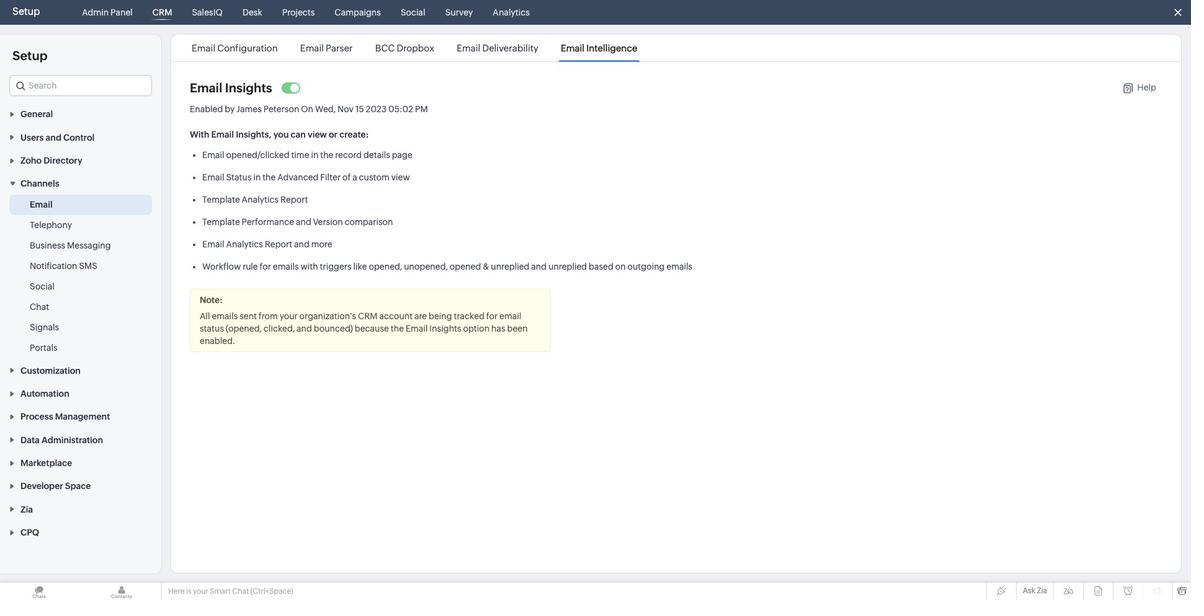 Task type: locate. For each thing, give the bounding box(es) containing it.
setup
[[12, 6, 40, 17]]

chat
[[232, 588, 249, 596]]

campaigns link
[[330, 0, 386, 25]]

salesiq
[[192, 7, 223, 17]]

contacts image
[[83, 583, 161, 601]]

analytics link
[[488, 0, 535, 25]]

admin
[[82, 7, 109, 17]]

analytics
[[493, 7, 530, 17]]

chats image
[[0, 583, 78, 601]]

admin panel
[[82, 7, 133, 17]]

ask zia
[[1023, 587, 1048, 596]]

crm
[[153, 7, 172, 17]]

smart
[[210, 588, 231, 596]]

your
[[193, 588, 208, 596]]

projects
[[282, 7, 315, 17]]



Task type: describe. For each thing, give the bounding box(es) containing it.
(ctrl+space)
[[250, 588, 293, 596]]

campaigns
[[335, 7, 381, 17]]

here is your smart chat (ctrl+space)
[[168, 588, 293, 596]]

social link
[[396, 0, 430, 25]]

social
[[401, 7, 426, 17]]

desk
[[243, 7, 262, 17]]

survey link
[[440, 0, 478, 25]]

admin panel link
[[77, 0, 138, 25]]

panel
[[111, 7, 133, 17]]

salesiq link
[[187, 0, 228, 25]]

is
[[186, 588, 192, 596]]

ask
[[1023, 587, 1036, 596]]

survey
[[445, 7, 473, 17]]

desk link
[[238, 0, 267, 25]]

here
[[168, 588, 185, 596]]

projects link
[[277, 0, 320, 25]]

zia
[[1037, 587, 1048, 596]]

crm link
[[148, 0, 177, 25]]



